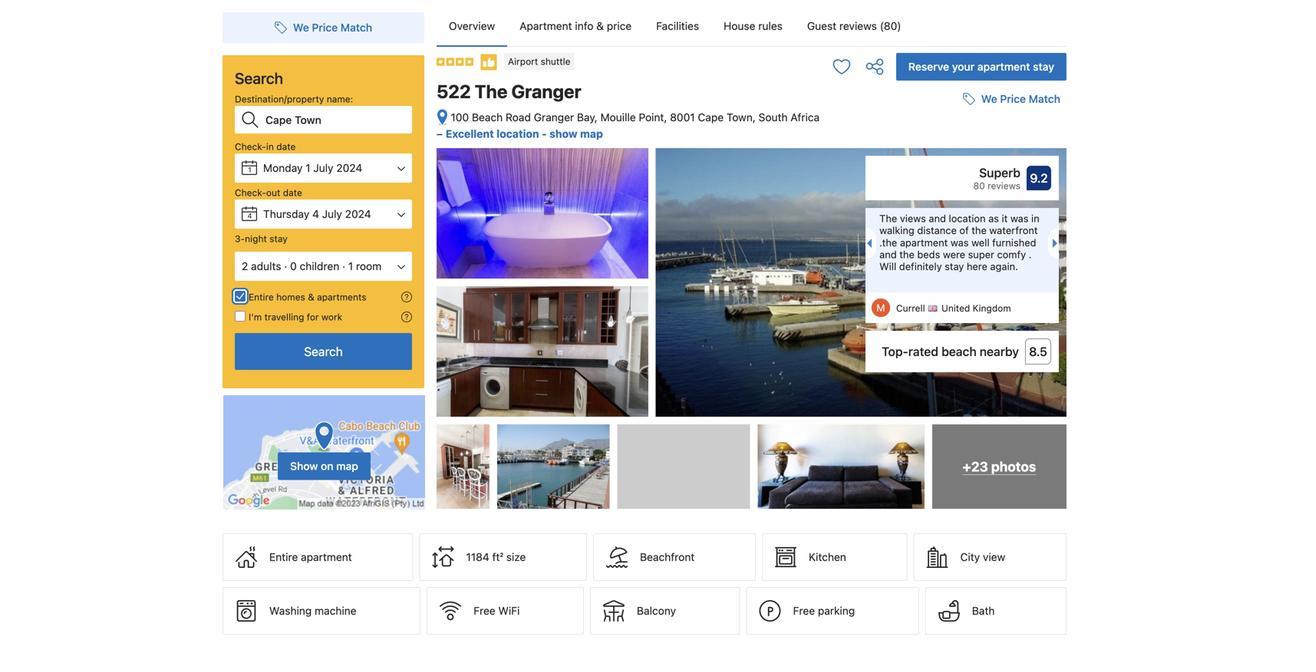 Task type: locate. For each thing, give the bounding box(es) containing it.
entire up washing
[[269, 551, 298, 564]]

here
[[967, 261, 988, 272]]

1
[[306, 162, 311, 174], [248, 166, 252, 174], [348, 260, 353, 272]]

click to open map view image
[[437, 109, 448, 126]]

match down reserve your apartment stay button
[[1029, 93, 1061, 105]]

1 vertical spatial the
[[900, 249, 915, 260]]

entire inside button
[[269, 551, 298, 564]]

2 horizontal spatial stay
[[1033, 60, 1055, 73]]

1 horizontal spatial stay
[[945, 261, 964, 272]]

i'm
[[249, 312, 262, 322]]

0 horizontal spatial we
[[293, 21, 309, 34]]

0 horizontal spatial the
[[900, 249, 915, 260]]

stay inside the views and location as it was in walking distance of the waterfront .the apartment was well furnished and the beds were super comfy . will definitely stay here again.
[[945, 261, 964, 272]]

check- down monday in the left of the page
[[235, 187, 266, 198]]

date up monday in the left of the page
[[276, 141, 296, 152]]

1 horizontal spatial we price match button
[[957, 85, 1067, 113]]

we up destination/property name:
[[293, 21, 309, 34]]

the
[[475, 81, 508, 102], [880, 213, 898, 224]]

1 horizontal spatial we price match
[[982, 93, 1061, 105]]

1 vertical spatial apartment
[[900, 237, 948, 248]]

& up the for
[[308, 292, 315, 302]]

granger up the show
[[534, 111, 574, 124]]

the views and location as it was in walking distance of the waterfront .the apartment was well furnished and the beds were super comfy . will definitely stay here again.
[[880, 213, 1040, 272]]

reserve your apartment stay
[[909, 60, 1055, 73]]

0 vertical spatial check-
[[235, 141, 266, 152]]

united kingdom
[[942, 303, 1012, 314]]

1 horizontal spatial was
[[1011, 213, 1029, 224]]

rated
[[909, 344, 939, 359]]

we price match button
[[269, 14, 379, 41], [957, 85, 1067, 113]]

1 horizontal spatial in
[[1032, 213, 1040, 224]]

1 vertical spatial &
[[308, 292, 315, 302]]

2 free from the left
[[793, 605, 815, 617]]

& inside search section
[[308, 292, 315, 302]]

match inside search section
[[341, 21, 372, 34]]

july for 1
[[313, 162, 334, 174]]

0 horizontal spatial we price match
[[293, 21, 372, 34]]

info
[[575, 20, 594, 32]]

waterfront
[[990, 225, 1038, 236]]

1 horizontal spatial apartment
[[900, 237, 948, 248]]

apartment up beds
[[900, 237, 948, 248]]

if you select this option, we'll show you popular business travel features like breakfast, wifi and free parking. image
[[401, 312, 412, 322]]

1 vertical spatial date
[[283, 187, 302, 198]]

road
[[506, 111, 531, 124]]

stay inside button
[[1033, 60, 1055, 73]]

0 vertical spatial we
[[293, 21, 309, 34]]

july for 4
[[322, 208, 342, 220]]

1 free from the left
[[474, 605, 496, 617]]

0 horizontal spatial stay
[[270, 233, 288, 244]]

top-rated beach nearby
[[882, 344, 1019, 359]]

in up monday in the left of the page
[[266, 141, 274, 152]]

0 horizontal spatial ·
[[284, 260, 287, 272]]

1 horizontal spatial &
[[597, 20, 604, 32]]

& right info
[[597, 20, 604, 32]]

match
[[341, 21, 372, 34], [1029, 93, 1061, 105]]

8001
[[670, 111, 695, 124]]

we price match button up name: on the left top of page
[[269, 14, 379, 41]]

1 horizontal spatial location
[[949, 213, 986, 224]]

reserve your apartment stay button
[[896, 53, 1067, 81]]

1 vertical spatial the
[[880, 213, 898, 224]]

1 horizontal spatial match
[[1029, 93, 1061, 105]]

top-
[[882, 344, 909, 359]]

adults
[[251, 260, 281, 272]]

we price match
[[293, 21, 372, 34], [982, 93, 1061, 105]]

the up beach
[[475, 81, 508, 102]]

price
[[312, 21, 338, 34], [1000, 93, 1026, 105]]

1 right monday in the left of the page
[[306, 162, 311, 174]]

was down 'of'
[[951, 237, 969, 248]]

match for bottom we price match dropdown button
[[1029, 93, 1061, 105]]

show on map button
[[223, 395, 426, 511], [278, 453, 371, 480]]

4 right the thursday
[[312, 208, 319, 220]]

0 vertical spatial price
[[312, 21, 338, 34]]

1 horizontal spatial ·
[[342, 260, 345, 272]]

july right monday in the left of the page
[[313, 162, 334, 174]]

1 vertical spatial july
[[322, 208, 342, 220]]

1 horizontal spatial and
[[929, 213, 946, 224]]

2 check- from the top
[[235, 187, 266, 198]]

location down road
[[497, 128, 539, 140]]

washing machine button
[[223, 587, 421, 635]]

1 vertical spatial entire
[[269, 551, 298, 564]]

reviews left the (80)
[[840, 20, 877, 32]]

map right on
[[336, 460, 358, 473]]

monday 1 july 2024
[[263, 162, 363, 174]]

1 · from the left
[[284, 260, 287, 272]]

1 horizontal spatial we
[[982, 93, 998, 105]]

0 horizontal spatial we price match button
[[269, 14, 379, 41]]

beachfront
[[640, 551, 695, 564]]

date right out
[[283, 187, 302, 198]]

0 horizontal spatial was
[[951, 237, 969, 248]]

0 vertical spatial map
[[580, 128, 603, 140]]

search down work
[[304, 344, 343, 359]]

it
[[1002, 213, 1008, 224]]

we price match inside search section
[[293, 21, 372, 34]]

machine
[[315, 605, 357, 617]]

2 horizontal spatial 1
[[348, 260, 353, 272]]

entire for entire apartment
[[269, 551, 298, 564]]

was up the waterfront
[[1011, 213, 1029, 224]]

views
[[900, 213, 926, 224]]

1 vertical spatial in
[[1032, 213, 1040, 224]]

map
[[580, 128, 603, 140], [336, 460, 358, 473]]

date for check-out date
[[283, 187, 302, 198]]

we price match down reserve your apartment stay button
[[982, 93, 1061, 105]]

1 vertical spatial stay
[[270, 233, 288, 244]]

and up distance
[[929, 213, 946, 224]]

2 · from the left
[[342, 260, 345, 272]]

the up definitely
[[900, 249, 915, 260]]

1 vertical spatial match
[[1029, 93, 1061, 105]]

1 vertical spatial we
[[982, 93, 998, 105]]

in up the waterfront
[[1032, 213, 1040, 224]]

1 down check-in date
[[248, 166, 252, 174]]

free left parking
[[793, 605, 815, 617]]

was
[[1011, 213, 1029, 224], [951, 237, 969, 248]]

1 vertical spatial granger
[[534, 111, 574, 124]]

for
[[307, 312, 319, 322]]

date for check-in date
[[276, 141, 296, 152]]

thursday
[[263, 208, 310, 220]]

house rules
[[724, 20, 783, 32]]

0 vertical spatial search
[[235, 69, 283, 87]]

apartment
[[520, 20, 572, 32]]

name:
[[327, 94, 353, 104]]

0 vertical spatial the
[[475, 81, 508, 102]]

of
[[960, 225, 969, 236]]

3-
[[235, 233, 245, 244]]

and up will
[[880, 249, 897, 260]]

0
[[290, 260, 297, 272]]

kitchen button
[[762, 534, 908, 581]]

apartment right your
[[978, 60, 1031, 73]]

1 vertical spatial reviews
[[988, 180, 1021, 191]]

0 vertical spatial the
[[972, 225, 987, 236]]

show on map
[[290, 460, 358, 473]]

1 vertical spatial map
[[336, 460, 358, 473]]

monday
[[263, 162, 303, 174]]

again.
[[991, 261, 1019, 272]]

1 horizontal spatial price
[[1000, 93, 1026, 105]]

the up walking at the right of the page
[[880, 213, 898, 224]]

price up name: on the left top of page
[[312, 21, 338, 34]]

0 vertical spatial 2024
[[336, 162, 363, 174]]

0 horizontal spatial location
[[497, 128, 539, 140]]

0 vertical spatial we price match button
[[269, 14, 379, 41]]

0 horizontal spatial reviews
[[840, 20, 877, 32]]

comfy
[[998, 249, 1026, 260]]

free wifi
[[474, 605, 520, 617]]

july
[[313, 162, 334, 174], [322, 208, 342, 220]]

superb 80 reviews
[[974, 166, 1021, 191]]

check- for out
[[235, 187, 266, 198]]

rules
[[759, 20, 783, 32]]

apartment
[[978, 60, 1031, 73], [900, 237, 948, 248], [301, 551, 352, 564]]

100 beach road granger bay, mouille point, 8001 cape town, south africa – excellent location - show map
[[437, 111, 820, 140]]

0 horizontal spatial and
[[880, 249, 897, 260]]

0 horizontal spatial free
[[474, 605, 496, 617]]

& for apartments
[[308, 292, 315, 302]]

0 vertical spatial we price match
[[293, 21, 372, 34]]

0 horizontal spatial match
[[341, 21, 372, 34]]

1 check- from the top
[[235, 141, 266, 152]]

1 inside 2 adults · 0 children · 1 room dropdown button
[[348, 260, 353, 272]]

we price match button down reserve your apartment stay button
[[957, 85, 1067, 113]]

0 vertical spatial &
[[597, 20, 604, 32]]

free for free parking
[[793, 605, 815, 617]]

apartment info & price link
[[508, 6, 644, 46]]

show
[[290, 460, 318, 473]]

we
[[293, 21, 309, 34], [982, 93, 998, 105]]

overview link
[[437, 6, 508, 46]]

we price match for bottom we price match dropdown button
[[982, 93, 1061, 105]]

· right children
[[342, 260, 345, 272]]

2 adults · 0 children · 1 room
[[242, 260, 382, 272]]

entire up i'm
[[249, 292, 274, 302]]

1 horizontal spatial reviews
[[988, 180, 1021, 191]]

& for price
[[597, 20, 604, 32]]

1 vertical spatial location
[[949, 213, 986, 224]]

map down bay,
[[580, 128, 603, 140]]

1 horizontal spatial the
[[880, 213, 898, 224]]

2024 up the room
[[345, 208, 371, 220]]

4
[[312, 208, 319, 220], [248, 212, 252, 220]]

0 vertical spatial location
[[497, 128, 539, 140]]

nearby
[[980, 344, 1019, 359]]

0 vertical spatial date
[[276, 141, 296, 152]]

8.5
[[1029, 344, 1048, 359]]

0 vertical spatial july
[[313, 162, 334, 174]]

0 horizontal spatial in
[[266, 141, 274, 152]]

house rules link
[[712, 6, 795, 46]]

1 horizontal spatial search
[[304, 344, 343, 359]]

0 horizontal spatial the
[[475, 81, 508, 102]]

washing
[[269, 605, 312, 617]]

location inside 100 beach road granger bay, mouille point, 8001 cape town, south africa – excellent location - show map
[[497, 128, 539, 140]]

in inside search section
[[266, 141, 274, 152]]

guest
[[807, 20, 837, 32]]

out
[[266, 187, 280, 198]]

check- up monday in the left of the page
[[235, 141, 266, 152]]

0 vertical spatial stay
[[1033, 60, 1055, 73]]

1 vertical spatial we price match
[[982, 93, 1061, 105]]

previous image
[[863, 239, 872, 248]]

walking
[[880, 225, 915, 236]]

facilities
[[656, 20, 699, 32]]

destination/property name:
[[235, 94, 353, 104]]

the inside the views and location as it was in walking distance of the waterfront .the apartment was well furnished and the beds were super comfy . will definitely stay here again.
[[880, 213, 898, 224]]

guest reviews (80) link
[[795, 6, 914, 46]]

2024 down 'where are you going?' field
[[336, 162, 363, 174]]

july right the thursday
[[322, 208, 342, 220]]

0 vertical spatial apartment
[[978, 60, 1031, 73]]

beach
[[942, 344, 977, 359]]

2 adults · 0 children · 1 room button
[[235, 252, 412, 281]]

0 vertical spatial match
[[341, 21, 372, 34]]

1 vertical spatial we price match button
[[957, 85, 1067, 113]]

1 vertical spatial search
[[304, 344, 343, 359]]

.
[[1029, 249, 1032, 260]]

apartment up washing machine button
[[301, 551, 352, 564]]

1 vertical spatial 2024
[[345, 208, 371, 220]]

free left "wifi"
[[474, 605, 496, 617]]

1 vertical spatial check-
[[235, 187, 266, 198]]

granger
[[512, 81, 582, 102], [534, 111, 574, 124]]

we down reserve your apartment stay button
[[982, 93, 998, 105]]

0 vertical spatial was
[[1011, 213, 1029, 224]]

1 horizontal spatial map
[[580, 128, 603, 140]]

0 horizontal spatial price
[[312, 21, 338, 34]]

2 vertical spatial stay
[[945, 261, 964, 272]]

0 horizontal spatial apartment
[[301, 551, 352, 564]]

entire inside search section
[[249, 292, 274, 302]]

0 vertical spatial in
[[266, 141, 274, 152]]

the up well
[[972, 225, 987, 236]]

1 horizontal spatial 4
[[312, 208, 319, 220]]

location up 'of'
[[949, 213, 986, 224]]

travelling
[[265, 312, 304, 322]]

reviews down superb
[[988, 180, 1021, 191]]

granger down airport shuttle
[[512, 81, 582, 102]]

top-rated beach nearby element
[[874, 342, 1019, 361]]

balcony
[[637, 605, 676, 617]]

match up name: on the left top of page
[[341, 21, 372, 34]]

522
[[437, 81, 471, 102]]

we price match button inside search section
[[269, 14, 379, 41]]

rated superb element
[[874, 164, 1021, 182]]

1 left the room
[[348, 260, 353, 272]]

0 horizontal spatial map
[[336, 460, 358, 473]]

9.2
[[1030, 171, 1048, 185]]

0 vertical spatial granger
[[512, 81, 582, 102]]

location
[[497, 128, 539, 140], [949, 213, 986, 224]]

· left the 0
[[284, 260, 287, 272]]

search up destination/property
[[235, 69, 283, 87]]

we for we price match dropdown button in the search section
[[293, 21, 309, 34]]

mouille
[[601, 111, 636, 124]]

4 up night
[[248, 212, 252, 220]]

we inside search section
[[293, 21, 309, 34]]

reserve
[[909, 60, 950, 73]]

cape
[[698, 111, 724, 124]]

we price match up name: on the left top of page
[[293, 21, 372, 34]]

0 vertical spatial entire
[[249, 292, 274, 302]]

match for we price match dropdown button in the search section
[[341, 21, 372, 34]]

price down reserve your apartment stay button
[[1000, 93, 1026, 105]]

0 horizontal spatial &
[[308, 292, 315, 302]]

1 vertical spatial price
[[1000, 93, 1026, 105]]

free parking button
[[747, 587, 919, 635]]

1 horizontal spatial free
[[793, 605, 815, 617]]



Task type: vqa. For each thing, say whether or not it's contained in the screenshot.
from
no



Task type: describe. For each thing, give the bounding box(es) containing it.
valign  initial image
[[480, 53, 498, 71]]

check- for in
[[235, 141, 266, 152]]

0 horizontal spatial 4
[[248, 212, 252, 220]]

thursday 4 july 2024
[[263, 208, 371, 220]]

apartment info & price
[[520, 20, 632, 32]]

map inside 100 beach road granger bay, mouille point, 8001 cape town, south africa – excellent location - show map
[[580, 128, 603, 140]]

your
[[952, 60, 975, 73]]

scored 9.2 element
[[1027, 166, 1052, 190]]

522 the granger
[[437, 81, 582, 102]]

bath button
[[926, 587, 1067, 635]]

free parking
[[793, 605, 855, 617]]

work
[[322, 312, 342, 322]]

–
[[437, 128, 443, 140]]

in inside the views and location as it was in walking distance of the waterfront .the apartment was well furnished and the beds were super comfy . will definitely stay here again.
[[1032, 213, 1040, 224]]

view
[[983, 551, 1006, 564]]

free for free wifi
[[474, 605, 496, 617]]

80
[[974, 180, 985, 191]]

2024 for thursday 4 july 2024
[[345, 208, 371, 220]]

currell
[[897, 303, 925, 314]]

2024 for monday 1 july 2024
[[336, 162, 363, 174]]

town,
[[727, 111, 756, 124]]

Where are you going? field
[[259, 106, 412, 134]]

-
[[542, 128, 547, 140]]

destination/property
[[235, 94, 324, 104]]

point,
[[639, 111, 667, 124]]

were
[[943, 249, 966, 260]]

if you select this option, we'll show you popular business travel features like breakfast, wifi and free parking. image
[[401, 312, 412, 322]]

search inside search button
[[304, 344, 343, 359]]

1184
[[466, 551, 490, 564]]

granger inside 100 beach road granger bay, mouille point, 8001 cape town, south africa – excellent location - show map
[[534, 111, 574, 124]]

bath
[[972, 605, 995, 617]]

.the
[[880, 237, 898, 248]]

will
[[880, 261, 897, 272]]

city view button
[[914, 534, 1067, 581]]

0 horizontal spatial search
[[235, 69, 283, 87]]

beds
[[918, 249, 941, 260]]

we'll show you stays where you can have the entire place to yourself image
[[401, 292, 412, 302]]

well
[[972, 237, 990, 248]]

airport
[[508, 56, 538, 67]]

1 horizontal spatial 1
[[306, 162, 311, 174]]

entire apartment
[[269, 551, 352, 564]]

100
[[451, 111, 469, 124]]

furnished
[[993, 237, 1037, 248]]

we price match for we price match dropdown button in the search section
[[293, 21, 372, 34]]

photos
[[992, 459, 1036, 474]]

+23 photos
[[963, 459, 1036, 474]]

1 vertical spatial was
[[951, 237, 969, 248]]

entire for entire homes & apartments
[[249, 292, 274, 302]]

0 vertical spatial reviews
[[840, 20, 877, 32]]

children
[[300, 260, 340, 272]]

city view
[[961, 551, 1006, 564]]

entire homes & apartments
[[249, 292, 367, 302]]

super
[[968, 249, 995, 260]]

parking
[[818, 605, 855, 617]]

apartment inside the views and location as it was in walking distance of the waterfront .the apartment was well furnished and the beds were super comfy . will definitely stay here again.
[[900, 237, 948, 248]]

price
[[607, 20, 632, 32]]

location inside the views and location as it was in walking distance of the waterfront .the apartment was well furnished and the beds were super comfy . will definitely stay here again.
[[949, 213, 986, 224]]

washing machine
[[269, 605, 357, 617]]

guest reviews (80)
[[807, 20, 902, 32]]

free wifi button
[[427, 587, 584, 635]]

price inside search section
[[312, 21, 338, 34]]

search section
[[216, 0, 431, 511]]

homes
[[276, 292, 305, 302]]

distance
[[918, 225, 957, 236]]

2 horizontal spatial apartment
[[978, 60, 1031, 73]]

on
[[321, 460, 334, 473]]

shuttle
[[541, 56, 571, 67]]

8.5 element
[[1026, 339, 1052, 365]]

room
[[356, 260, 382, 272]]

2 vertical spatial apartment
[[301, 551, 352, 564]]

excellent location - show map button
[[446, 128, 603, 140]]

beachfront button
[[593, 534, 756, 581]]

+23 photos link
[[932, 425, 1067, 509]]

1 horizontal spatial the
[[972, 225, 987, 236]]

south
[[759, 111, 788, 124]]

wifi
[[499, 605, 520, 617]]

as
[[989, 213, 999, 224]]

kingdom
[[973, 303, 1012, 314]]

facilities link
[[644, 6, 712, 46]]

0 vertical spatial and
[[929, 213, 946, 224]]

excellent
[[446, 128, 494, 140]]

2
[[242, 260, 248, 272]]

map inside search section
[[336, 460, 358, 473]]

we for bottom we price match dropdown button
[[982, 93, 998, 105]]

3-night stay
[[235, 233, 288, 244]]

1 vertical spatial and
[[880, 249, 897, 260]]

0 horizontal spatial 1
[[248, 166, 252, 174]]

next image
[[1053, 239, 1062, 248]]

bay,
[[577, 111, 598, 124]]

stay inside search section
[[270, 233, 288, 244]]

we'll show you stays where you can have the entire place to yourself image
[[401, 292, 412, 302]]

apartments
[[317, 292, 367, 302]]

1184 ft² size
[[466, 551, 526, 564]]

airport shuttle
[[508, 56, 571, 67]]

reviews inside superb 80 reviews
[[988, 180, 1021, 191]]

balcony button
[[590, 587, 740, 635]]



